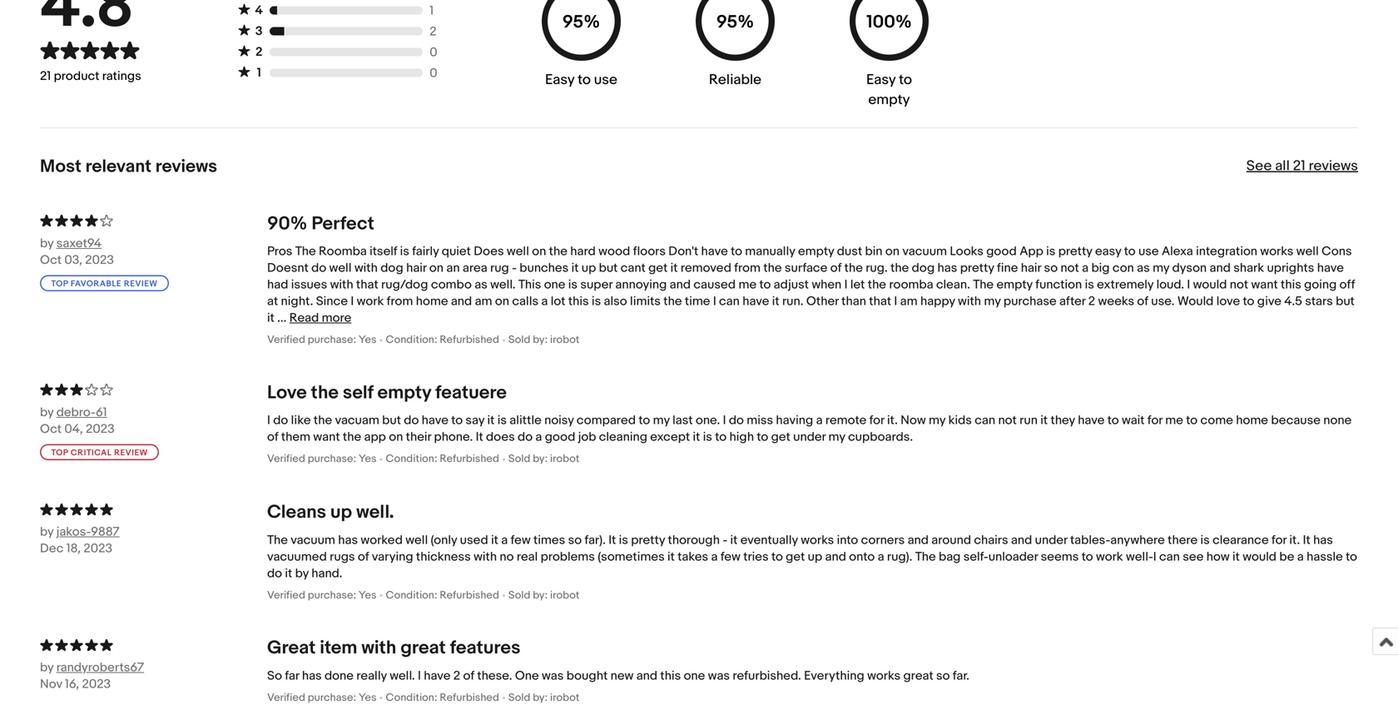 Task type: locate. For each thing, give the bounding box(es) containing it.
4 percents of reviewers think of this product as image from the top
[[40, 636, 267, 653]]

1 horizontal spatial -
[[723, 533, 728, 548]]

lot
[[551, 294, 566, 309]]

3 irobot from the top
[[550, 589, 580, 602]]

pretty inside 'the vacuum has worked well (only used it a few times so far). it is pretty thorough - it eventually works into corners and around chairs and under tables-anywhere there is clearance for it. it has vacuumed rugs of varying thickness with no real problems (sometimes it takes a few tries to get up and onto a rug). the bag self-unloader seems to work well-i can see how it would be a hassle to do it by hand.'
[[631, 533, 665, 548]]

pretty up (sometimes
[[631, 533, 665, 548]]

0 vertical spatial work
[[357, 294, 384, 309]]

to inside easy to empty
[[899, 71, 913, 89]]

job
[[579, 430, 597, 445]]

it. inside 'the vacuum has worked well (only used it a few times so far). it is pretty thorough - it eventually works into corners and around chairs and under tables-anywhere there is clearance for it. it has vacuumed rugs of varying thickness with no real problems (sometimes it takes a few tries to get up and onto a rug). the bag self-unloader seems to work well-i can see how it would be a hassle to do it by hand.'
[[1290, 533, 1301, 548]]

2 condition: refurbished from the top
[[386, 453, 500, 466]]

1 horizontal spatial good
[[987, 244, 1017, 259]]

empty
[[869, 91, 911, 109], [799, 244, 835, 259], [997, 277, 1033, 292], [378, 382, 431, 404]]

floors
[[633, 244, 666, 259]]

1 condition: refurbished from the top
[[386, 334, 500, 347]]

3 verified from the top
[[267, 589, 305, 602]]

yes for well.
[[359, 589, 377, 602]]

verified purchase: yes down read more
[[267, 334, 377, 347]]

3 purchase: from the top
[[308, 589, 356, 602]]

off
[[1340, 277, 1356, 292]]

3 percents of reviewers think of this product as image from the top
[[40, 501, 267, 517]]

so left far.
[[937, 668, 951, 683]]

review
[[124, 278, 158, 289], [114, 447, 148, 458]]

yes down varying
[[359, 589, 377, 602]]

under inside i do like the vacuam but do have to say it is alittle noisy compared to my last one. i do miss having a remote for it. now my kids can not run it they have to wait for me to come home because none of them want the app on their phone. it does do a good job cleaning except it is to high to get under my cupboards.
[[794, 430, 826, 445]]

2 easy from the left
[[867, 71, 896, 89]]

1 horizontal spatial few
[[721, 549, 741, 564]]

percents of reviewers think of this product as image for great
[[40, 636, 267, 653]]

not left run
[[999, 413, 1017, 428]]

well up uprights
[[1297, 244, 1320, 259]]

top down 03,
[[51, 278, 68, 289]]

home
[[416, 294, 448, 309], [1237, 413, 1269, 428]]

by inside the by debro-61 oct 04, 2023
[[40, 405, 54, 420]]

use
[[594, 71, 618, 89], [1139, 244, 1160, 259]]

2 horizontal spatial but
[[1337, 294, 1356, 309]]

it inside i do like the vacuam but do have to say it is alittle noisy compared to my last one. i do miss having a remote for it. now my kids can not run it they have to wait for me to come home because none of them want the app on their phone. it does do a good job cleaning except it is to high to get under my cupboards.
[[476, 430, 484, 445]]

verified down them
[[267, 453, 305, 466]]

that right than on the right top
[[870, 294, 892, 309]]

0 horizontal spatial not
[[999, 413, 1017, 428]]

but down wood
[[599, 261, 618, 276]]

the
[[295, 244, 316, 259], [974, 277, 994, 292], [267, 533, 288, 548], [916, 549, 936, 564]]

yes up self
[[359, 334, 377, 347]]

to
[[578, 71, 591, 89], [899, 71, 913, 89], [731, 244, 743, 259], [1125, 244, 1136, 259], [760, 277, 771, 292], [1244, 294, 1255, 309], [451, 413, 463, 428], [639, 413, 651, 428], [1108, 413, 1120, 428], [1187, 413, 1198, 428], [716, 430, 727, 445], [757, 430, 769, 445], [772, 549, 783, 564], [1082, 549, 1094, 564], [1347, 549, 1358, 564]]

really
[[357, 668, 387, 683]]

but inside i do like the vacuam but do have to say it is alittle noisy compared to my last one. i do miss having a remote for it. now my kids can not run it they have to wait for me to come home because none of them want the app on their phone. it does do a good job cleaning except it is to high to get under my cupboards.
[[382, 413, 401, 428]]

it down say
[[476, 430, 484, 445]]

0 vertical spatial me
[[739, 277, 757, 292]]

1 horizontal spatial hair
[[1021, 261, 1042, 276]]

for right wait on the bottom right of page
[[1148, 413, 1163, 428]]

1 horizontal spatial as
[[1138, 261, 1151, 276]]

item
[[320, 637, 358, 660]]

dyson
[[1173, 261, 1208, 276]]

rug/dog
[[381, 277, 428, 292]]

1 oct from the top
[[40, 253, 62, 268]]

1 vertical spatial 0
[[430, 66, 438, 81]]

verified purchase: yes down done
[[267, 691, 377, 704]]

condition: refurbished down combo
[[386, 334, 500, 347]]

does
[[486, 430, 515, 445]]

purchase: down done
[[308, 691, 356, 704]]

it. inside i do like the vacuam but do have to say it is alittle noisy compared to my last one. i do miss having a remote for it. now my kids can not run it they have to wait for me to come home because none of them want the app on their phone. it does do a good job cleaning except it is to high to get under my cupboards.
[[888, 413, 898, 428]]

2 vertical spatial get
[[786, 549, 805, 564]]

1 verified purchase: yes from the top
[[267, 334, 377, 347]]

2 horizontal spatial works
[[1261, 244, 1294, 259]]

far.
[[953, 668, 970, 683]]

see all 21 reviews link
[[1247, 158, 1359, 175]]

purchase: for well.
[[308, 589, 356, 602]]

0 vertical spatial vacuum
[[903, 244, 948, 259]]

percents of reviewers think of this product as image for 90%
[[40, 212, 267, 229]]

1 percents of reviewers think of this product as image from the top
[[40, 212, 267, 229]]

1 vertical spatial want
[[313, 430, 340, 445]]

by inside by jakos-9887 dec 18, 2023
[[40, 525, 54, 540]]

new
[[611, 668, 634, 683]]

me
[[739, 277, 757, 292], [1166, 413, 1184, 428]]

easy for easy to use
[[545, 71, 575, 89]]

sold down calls
[[509, 334, 531, 347]]

1 easy from the left
[[545, 71, 575, 89]]

4 condition: refurbished from the top
[[386, 691, 500, 704]]

3 yes from the top
[[359, 589, 377, 602]]

up down hard in the top left of the page
[[582, 261, 596, 276]]

by for by jakos-9887 dec 18, 2023
[[40, 525, 54, 540]]

would down clearance
[[1243, 549, 1277, 564]]

1 horizontal spatial that
[[870, 294, 892, 309]]

1 vertical spatial pretty
[[961, 261, 995, 276]]

none
[[1324, 413, 1352, 428]]

0 vertical spatial well.
[[491, 277, 516, 292]]

this right lot
[[569, 294, 589, 309]]

tries
[[744, 549, 769, 564]]

3 sold by: irobot from the top
[[509, 589, 580, 602]]

have up their
[[422, 413, 449, 428]]

vacuum up roomba at the top of the page
[[903, 244, 948, 259]]

0 vertical spatial oct
[[40, 253, 62, 268]]

1 vertical spatial work
[[1097, 549, 1124, 564]]

up inside 'the vacuum has worked well (only used it a few times so far). it is pretty thorough - it eventually works into corners and around chairs and under tables-anywhere there is clearance for it. it has vacuumed rugs of varying thickness with no real problems (sometimes it takes a few tries to get up and onto a rug). the bag self-unloader seems to work well-i can see how it would be a hassle to do it by hand.'
[[808, 549, 823, 564]]

roomba
[[319, 244, 367, 259]]

by for by randyroberts67 nov 16, 2023
[[40, 660, 54, 675]]

great
[[401, 637, 446, 660], [904, 668, 934, 683]]

0 for 1
[[430, 66, 438, 81]]

2 irobot from the top
[[550, 453, 580, 466]]

top for 90%
[[51, 278, 68, 289]]

1 vertical spatial works
[[801, 533, 835, 548]]

one up lot
[[544, 277, 566, 292]]

- right the thorough
[[723, 533, 728, 548]]

(only
[[431, 533, 457, 548]]

1 vertical spatial not
[[1231, 277, 1249, 292]]

as down area
[[475, 277, 488, 292]]

0 horizontal spatial pretty
[[631, 533, 665, 548]]

refurbished
[[440, 334, 500, 347], [440, 453, 500, 466], [440, 589, 500, 602], [440, 691, 500, 704]]

0 horizontal spatial am
[[475, 294, 493, 309]]

2 sold by: irobot from the top
[[509, 453, 580, 466]]

well. down great item with great features
[[390, 668, 415, 683]]

now
[[901, 413, 927, 428]]

it down hard in the top left of the page
[[572, 261, 579, 276]]

condition: refurbished down thickness
[[386, 589, 500, 602]]

by down vacuumed
[[295, 566, 309, 581]]

get inside 'the vacuum has worked well (only used it a few times so far). it is pretty thorough - it eventually works into corners and around chairs and under tables-anywhere there is clearance for it. it has vacuumed rugs of varying thickness with no real problems (sometimes it takes a few tries to get up and onto a rug). the bag self-unloader seems to work well-i can see how it would be a hassle to do it by hand.'
[[786, 549, 805, 564]]

verified purchase: yes
[[267, 334, 377, 347], [267, 453, 377, 466], [267, 589, 377, 602], [267, 691, 377, 704]]

takes
[[678, 549, 709, 564]]

as
[[1138, 261, 1151, 276], [475, 277, 488, 292]]

21 left "product"
[[40, 69, 51, 84]]

purchase: for self
[[308, 453, 356, 466]]

1 horizontal spatial great
[[904, 668, 934, 683]]

irobot down lot
[[550, 334, 580, 347]]

4 by: from the top
[[533, 691, 548, 704]]

2023 down saxet94 link
[[85, 253, 114, 268]]

2 vertical spatial works
[[868, 668, 901, 683]]

0 vertical spatial would
[[1194, 277, 1228, 292]]

can inside 'the vacuum has worked well (only used it a few times so far). it is pretty thorough - it eventually works into corners and around chairs and under tables-anywhere there is clearance for it. it has vacuumed rugs of varying thickness with no real problems (sometimes it takes a few tries to get up and onto a rug). the bag self-unloader seems to work well-i can see how it would be a hassle to do it by hand.'
[[1160, 549, 1181, 564]]

bought
[[567, 668, 608, 683]]

1 verified from the top
[[267, 334, 305, 347]]

1 vertical spatial review
[[114, 447, 148, 458]]

percents of reviewers think of this product as image up jakos-9887 link
[[40, 501, 267, 517]]

vacuumed
[[267, 549, 327, 564]]

4 verified from the top
[[267, 691, 305, 704]]

around
[[932, 533, 972, 548]]

by: down alittle
[[533, 453, 548, 466]]

verified down far
[[267, 691, 305, 704]]

can down there
[[1160, 549, 1181, 564]]

2 sold from the top
[[509, 453, 531, 466]]

time
[[685, 294, 711, 309]]

1 horizontal spatial 1
[[430, 3, 434, 18]]

times
[[534, 533, 566, 548]]

2 vertical spatial this
[[661, 668, 681, 683]]

1 vertical spatial use
[[1139, 244, 1160, 259]]

stars
[[1306, 294, 1334, 309]]

1 vertical spatial it.
[[1290, 533, 1301, 548]]

2 0 from the top
[[430, 66, 438, 81]]

2 oct from the top
[[40, 422, 62, 437]]

0 horizontal spatial dog
[[381, 261, 404, 276]]

the up doesnt
[[295, 244, 316, 259]]

on inside i do like the vacuam but do have to say it is alittle noisy compared to my last one. i do miss having a remote for it. now my kids can not run it they have to wait for me to come home because none of them want the app on their phone. it does do a good job cleaning except it is to high to get under my cupboards.
[[389, 430, 403, 445]]

1 purchase: from the top
[[308, 334, 356, 347]]

from down rug/dog
[[387, 294, 413, 309]]

4 sold by: irobot from the top
[[509, 691, 580, 704]]

well-
[[1127, 549, 1154, 564]]

has
[[938, 261, 958, 276], [338, 533, 358, 548], [1314, 533, 1334, 548], [302, 668, 322, 683]]

yes down app
[[359, 453, 377, 466]]

95 percents of reviewers think of this product as easy to use element
[[538, 0, 625, 110]]

0 vertical spatial it.
[[888, 413, 898, 428]]

0 vertical spatial want
[[1252, 277, 1279, 292]]

0 horizontal spatial 21
[[40, 69, 51, 84]]

1 vertical spatial oct
[[40, 422, 62, 437]]

0 vertical spatial 1
[[430, 3, 434, 18]]

have up removed
[[702, 244, 728, 259]]

4 sold from the top
[[509, 691, 531, 704]]

1 vertical spatial get
[[772, 430, 791, 445]]

of left them
[[267, 430, 279, 445]]

purchase: down more
[[308, 334, 356, 347]]

good down noisy
[[545, 430, 576, 445]]

used
[[460, 533, 489, 548]]

2 horizontal spatial this
[[1282, 277, 1302, 292]]

0 horizontal spatial for
[[870, 413, 885, 428]]

3 refurbished from the top
[[440, 589, 500, 602]]

2 horizontal spatial for
[[1272, 533, 1287, 548]]

1 horizontal spatial am
[[901, 294, 918, 309]]

2 am from the left
[[901, 294, 918, 309]]

fine
[[998, 261, 1019, 276]]

0 vertical spatial as
[[1138, 261, 1151, 276]]

of inside i do like the vacuam but do have to say it is alittle noisy compared to my last one. i do miss having a remote for it. now my kids can not run it they have to wait for me to come home because none of them want the app on their phone. it does do a good job cleaning except it is to high to get under my cupboards.
[[267, 430, 279, 445]]

by: for love the self empty featuere
[[533, 453, 548, 466]]

by left the saxet94
[[40, 236, 54, 251]]

1 sold by: irobot from the top
[[509, 334, 580, 347]]

0 horizontal spatial vacuum
[[291, 533, 335, 548]]

0 vertical spatial can
[[719, 294, 740, 309]]

i down great item with great features
[[418, 668, 421, 683]]

is left super
[[569, 277, 578, 292]]

2 horizontal spatial pretty
[[1059, 244, 1093, 259]]

by inside by randyroberts67 nov 16, 2023
[[40, 660, 54, 675]]

great
[[267, 637, 316, 660]]

them
[[281, 430, 311, 445]]

3 condition: refurbished from the top
[[386, 589, 500, 602]]

irobot for cleans up well.
[[550, 589, 580, 602]]

3 sold from the top
[[509, 589, 531, 602]]

my down "fine"
[[985, 294, 1001, 309]]

my up 'loud.'
[[1153, 261, 1170, 276]]

2 verified purchase: yes from the top
[[267, 453, 377, 466]]

want inside i do like the vacuam but do have to say it is alittle noisy compared to my last one. i do miss having a remote for it. now my kids can not run it they have to wait for me to come home because none of them want the app on their phone. it does do a good job cleaning except it is to high to get under my cupboards.
[[313, 430, 340, 445]]

by up dec
[[40, 525, 54, 540]]

1 horizontal spatial up
[[582, 261, 596, 276]]

easy inside easy to empty
[[867, 71, 896, 89]]

0 vertical spatial one
[[544, 277, 566, 292]]

sold down the "real"
[[509, 589, 531, 602]]

0 horizontal spatial was
[[542, 668, 564, 683]]

2 vertical spatial but
[[382, 413, 401, 428]]

would inside 'the vacuum has worked well (only used it a few times so far). it is pretty thorough - it eventually works into corners and around chairs and under tables-anywhere there is clearance for it. it has vacuumed rugs of varying thickness with no real problems (sometimes it takes a few tries to get up and onto a rug). the bag self-unloader seems to work well-i can see how it would be a hassle to do it by hand.'
[[1243, 549, 1277, 564]]

work
[[357, 294, 384, 309], [1097, 549, 1124, 564]]

verified purchase: yes for self
[[267, 453, 377, 466]]

this down uprights
[[1282, 277, 1302, 292]]

1 vertical spatial that
[[870, 294, 892, 309]]

is
[[400, 244, 410, 259], [1047, 244, 1056, 259], [569, 277, 578, 292], [1085, 277, 1095, 292], [592, 294, 601, 309], [498, 413, 507, 428], [703, 430, 713, 445], [619, 533, 629, 548], [1201, 533, 1211, 548]]

jakos-
[[56, 525, 91, 540]]

0 horizontal spatial this
[[569, 294, 589, 309]]

no
[[500, 549, 514, 564]]

2023 inside by saxet94 oct 03, 2023
[[85, 253, 114, 268]]

high
[[730, 430, 754, 445]]

dog up roomba at the top of the page
[[912, 261, 935, 276]]

it up hassle
[[1304, 533, 1311, 548]]

give
[[1258, 294, 1282, 309]]

the down rug.
[[868, 277, 887, 292]]

2 purchase: from the top
[[308, 453, 356, 466]]

dog
[[381, 261, 404, 276], [912, 261, 935, 276]]

0 horizontal spatial 1
[[257, 65, 261, 80]]

want inside pros the roomba itself is fairly quiet does well on the hard wood floors  don't have to manually empty dust bin on vacuum looks good app is pretty easy to use alexa integration works well  cons doesnt do well with dog hair on an area rug - bunches it up but cant get it removed from the surface of the rug.   the dog has pretty fine hair so not a big con as my dyson and shark uprights have had issues with that rug/dog combo as well.  this one is super annoying and caused me to adjust when i let the roomba clean.   the empty function is extremely loud.   i would not want this going off at night.   since i work from home and am on calls a lot this is also limits the time i can have it run.  other than that i am happy with my purchase after 2 weeks of use.  would love to give 4.5 stars but it ...
[[1252, 277, 1279, 292]]

irobot for 90% perfect
[[550, 334, 580, 347]]

refurbished for well.
[[440, 589, 500, 602]]

2 by: from the top
[[533, 453, 548, 466]]

verified purchase: yes for well.
[[267, 589, 377, 602]]

me right caused
[[739, 277, 757, 292]]

2023 down 9887
[[84, 541, 112, 556]]

good up "fine"
[[987, 244, 1017, 259]]

do left like
[[273, 413, 288, 428]]

sold for well.
[[509, 589, 531, 602]]

one.
[[696, 413, 721, 428]]

1 vertical spatial one
[[684, 668, 706, 683]]

not inside i do like the vacuam but do have to say it is alittle noisy compared to my last one. i do miss having a remote for it. now my kids can not run it they have to wait for me to come home because none of them want the app on their phone. it does do a good job cleaning except it is to high to get under my cupboards.
[[999, 413, 1017, 428]]

verified purchase: yes for with
[[267, 691, 377, 704]]

for
[[870, 413, 885, 428], [1148, 413, 1163, 428], [1272, 533, 1287, 548]]

by up nov
[[40, 660, 54, 675]]

verified down ...
[[267, 334, 305, 347]]

0 vertical spatial works
[[1261, 244, 1294, 259]]

1 horizontal spatial was
[[708, 668, 730, 683]]

1 am from the left
[[475, 294, 493, 309]]

4 purchase: from the top
[[308, 691, 356, 704]]

0 horizontal spatial -
[[512, 261, 517, 276]]

was
[[542, 668, 564, 683], [708, 668, 730, 683]]

4 irobot from the top
[[550, 691, 580, 704]]

review for 90% perfect
[[124, 278, 158, 289]]

come
[[1201, 413, 1234, 428]]

get down 'eventually'
[[786, 549, 805, 564]]

but up app
[[382, 413, 401, 428]]

product
[[54, 69, 99, 84]]

0 horizontal spatial want
[[313, 430, 340, 445]]

see
[[1247, 158, 1273, 175]]

night.
[[281, 294, 313, 309]]

for inside 'the vacuum has worked well (only used it a few times so far). it is pretty thorough - it eventually works into corners and around chairs and under tables-anywhere there is clearance for it. it has vacuumed rugs of varying thickness with no real problems (sometimes it takes a few tries to get up and onto a rug). the bag self-unloader seems to work well-i can see how it would be a hassle to do it by hand.'
[[1272, 533, 1287, 548]]

it right run
[[1041, 413, 1048, 428]]

1 vertical spatial top
[[51, 447, 68, 458]]

everything
[[804, 668, 865, 683]]

0 vertical spatial up
[[582, 261, 596, 276]]

that down itself
[[356, 277, 379, 292]]

2 top from the top
[[51, 447, 68, 458]]

3 by: from the top
[[533, 589, 548, 602]]

works left the 'into'
[[801, 533, 835, 548]]

limits
[[630, 294, 661, 309]]

0 horizontal spatial me
[[739, 277, 757, 292]]

on left an
[[430, 261, 444, 276]]

oct inside the by debro-61 oct 04, 2023
[[40, 422, 62, 437]]

do down vacuumed
[[267, 566, 282, 581]]

irobot
[[550, 334, 580, 347], [550, 453, 580, 466], [550, 589, 580, 602], [550, 691, 580, 704]]

under
[[794, 430, 826, 445], [1036, 533, 1068, 548]]

2 vertical spatial so
[[937, 668, 951, 683]]

relevant
[[86, 156, 152, 177]]

2023
[[85, 253, 114, 268], [86, 422, 115, 437], [84, 541, 112, 556], [82, 677, 111, 692]]

condition: refurbished
[[386, 334, 500, 347], [386, 453, 500, 466], [386, 589, 500, 602], [386, 691, 500, 704]]

is left fairly
[[400, 244, 410, 259]]

verified
[[267, 334, 305, 347], [267, 453, 305, 466], [267, 589, 305, 602], [267, 691, 305, 704]]

1 top from the top
[[51, 278, 68, 289]]

yes for with
[[359, 691, 377, 704]]

21
[[40, 69, 51, 84], [1294, 158, 1306, 175]]

vacuum inside 'the vacuum has worked well (only used it a few times so far). it is pretty thorough - it eventually works into corners and around chairs and under tables-anywhere there is clearance for it. it has vacuumed rugs of varying thickness with no real problems (sometimes it takes a few tries to get up and onto a rug). the bag self-unloader seems to work well-i can see how it would be a hassle to do it by hand.'
[[291, 533, 335, 548]]

2 condition: from the top
[[386, 453, 438, 466]]

so up problems
[[568, 533, 582, 548]]

up
[[582, 261, 596, 276], [330, 501, 352, 524], [808, 549, 823, 564]]

0 vertical spatial under
[[794, 430, 826, 445]]

vacuum up vacuumed
[[291, 533, 335, 548]]

1 horizontal spatial from
[[735, 261, 761, 276]]

2 horizontal spatial can
[[1160, 549, 1181, 564]]

verified down vacuumed
[[267, 589, 305, 602]]

0 vertical spatial from
[[735, 261, 761, 276]]

it
[[476, 430, 484, 445], [609, 533, 616, 548], [1304, 533, 1311, 548]]

0 vertical spatial top
[[51, 278, 68, 289]]

1 vertical spatial vacuum
[[291, 533, 335, 548]]

sold by: irobot for 90% perfect
[[509, 334, 580, 347]]

2 percents of reviewers think of this product as image from the top
[[40, 381, 267, 398]]

pretty
[[1059, 244, 1093, 259], [961, 261, 995, 276], [631, 533, 665, 548]]

1 irobot from the top
[[550, 334, 580, 347]]

going
[[1305, 277, 1338, 292]]

1 by: from the top
[[533, 334, 548, 347]]

1 refurbished from the top
[[440, 334, 500, 347]]

vacuum inside pros the roomba itself is fairly quiet does well on the hard wood floors  don't have to manually empty dust bin on vacuum looks good app is pretty easy to use alexa integration works well  cons doesnt do well with dog hair on an area rug - bunches it up but cant get it removed from the surface of the rug.   the dog has pretty fine hair so not a big con as my dyson and shark uprights have had issues with that rug/dog combo as well.  this one is super annoying and caused me to adjust when i let the roomba clean.   the empty function is extremely loud.   i would not want this going off at night.   since i work from home and am on calls a lot this is also limits the time i can have it run.  other than that i am happy with my purchase after 2 weeks of use.  would love to give 4.5 stars but it ...
[[903, 244, 948, 259]]

easy to empty
[[867, 71, 913, 109]]

0 vertical spatial not
[[1061, 261, 1080, 276]]

has inside pros the roomba itself is fairly quiet does well on the hard wood floors  don't have to manually empty dust bin on vacuum looks good app is pretty easy to use alexa integration works well  cons doesnt do well with dog hair on an area rug - bunches it up but cant get it removed from the surface of the rug.   the dog has pretty fine hair so not a big con as my dyson and shark uprights have had issues with that rug/dog combo as well.  this one is super annoying and caused me to adjust when i let the roomba clean.   the empty function is extremely loud.   i would not want this going off at night.   since i work from home and am on calls a lot this is also limits the time i can have it run.  other than that i am happy with my purchase after 2 weeks of use.  would love to give 4.5 stars but it ...
[[938, 261, 958, 276]]

percents of reviewers think of this product as image up "debro-61" link at left bottom
[[40, 381, 267, 398]]

would
[[1194, 277, 1228, 292], [1243, 549, 1277, 564]]

easy inside 95 percents of reviewers think of this product as easy to use element
[[545, 71, 575, 89]]

3 condition: from the top
[[386, 589, 438, 602]]

uprights
[[1268, 261, 1315, 276]]

it left 'eventually'
[[731, 533, 738, 548]]

pretty down looks
[[961, 261, 995, 276]]

get inside pros the roomba itself is fairly quiet does well on the hard wood floors  don't have to manually empty dust bin on vacuum looks good app is pretty easy to use alexa integration works well  cons doesnt do well with dog hair on an area rug - bunches it up but cant get it removed from the surface of the rug.   the dog has pretty fine hair so not a big con as my dyson and shark uprights have had issues with that rug/dog combo as well.  this one is super annoying and caused me to adjust when i let the roomba clean.   the empty function is extremely loud.   i would not want this going off at night.   since i work from home and am on calls a lot this is also limits the time i can have it run.  other than that i am happy with my purchase after 2 weeks of use.  would love to give 4.5 stars but it ...
[[649, 261, 668, 276]]

do inside pros the roomba itself is fairly quiet does well on the hard wood floors  don't have to manually empty dust bin on vacuum looks good app is pretty easy to use alexa integration works well  cons doesnt do well with dog hair on an area rug - bunches it up but cant get it removed from the surface of the rug.   the dog has pretty fine hair so not a big con as my dyson and shark uprights have had issues with that rug/dog combo as well.  this one is super annoying and caused me to adjust when i let the roomba clean.   the empty function is extremely loud.   i would not want this going off at night.   since i work from home and am on calls a lot this is also limits the time i can have it run.  other than that i am happy with my purchase after 2 weeks of use.  would love to give 4.5 stars but it ...
[[312, 261, 327, 276]]

1 0 from the top
[[430, 45, 438, 60]]

see
[[1183, 549, 1204, 564]]

percents of reviewers think of this product as image for love
[[40, 381, 267, 398]]

1 hair from the left
[[406, 261, 427, 276]]

good inside pros the roomba itself is fairly quiet does well on the hard wood floors  don't have to manually empty dust bin on vacuum looks good app is pretty easy to use alexa integration works well  cons doesnt do well with dog hair on an area rug - bunches it up but cant get it removed from the surface of the rug.   the dog has pretty fine hair so not a big con as my dyson and shark uprights have had issues with that rug/dog combo as well.  this one is super annoying and caused me to adjust when i let the roomba clean.   the empty function is extremely loud.   i would not want this going off at night.   since i work from home and am on calls a lot this is also limits the time i can have it run.  other than that i am happy with my purchase after 2 weeks of use.  would love to give 4.5 stars but it ...
[[987, 244, 1017, 259]]

up inside pros the roomba itself is fairly quiet does well on the hard wood floors  don't have to manually empty dust bin on vacuum looks good app is pretty easy to use alexa integration works well  cons doesnt do well with dog hair on an area rug - bunches it up but cant get it removed from the surface of the rug.   the dog has pretty fine hair so not a big con as my dyson and shark uprights have had issues with that rug/dog combo as well.  this one is super annoying and caused me to adjust when i let the roomba clean.   the empty function is extremely loud.   i would not want this going off at night.   since i work from home and am on calls a lot this is also limits the time i can have it run.  other than that i am happy with my purchase after 2 weeks of use.  would love to give 4.5 stars but it ...
[[582, 261, 596, 276]]

0 horizontal spatial but
[[382, 413, 401, 428]]

0 horizontal spatial hair
[[406, 261, 427, 276]]

3 verified purchase: yes from the top
[[267, 589, 377, 602]]

refurbished up featuere
[[440, 334, 500, 347]]

100 percents of reviewers think of this product as easy to empty element
[[846, 0, 933, 110]]

1 horizontal spatial work
[[1097, 549, 1124, 564]]

i right one.
[[723, 413, 727, 428]]

1 horizontal spatial under
[[1036, 533, 1068, 548]]

and down combo
[[451, 294, 472, 309]]

percents of reviewers think of this product as image
[[40, 212, 267, 229], [40, 381, 267, 398], [40, 501, 267, 517], [40, 636, 267, 653]]

0 horizontal spatial works
[[801, 533, 835, 548]]

verified for well.
[[267, 589, 305, 602]]

having
[[776, 413, 814, 428]]

home right come
[[1237, 413, 1269, 428]]

2 vertical spatial up
[[808, 549, 823, 564]]

0 horizontal spatial so
[[568, 533, 582, 548]]

condition: for self
[[386, 453, 438, 466]]

my
[[1153, 261, 1170, 276], [985, 294, 1001, 309], [653, 413, 670, 428], [929, 413, 946, 428], [829, 430, 846, 445]]

the down dust
[[845, 261, 863, 276]]

4 refurbished from the top
[[440, 691, 500, 704]]

by inside 'the vacuum has worked well (only used it a few times so far). it is pretty thorough - it eventually works into corners and around chairs and under tables-anywhere there is clearance for it. it has vacuumed rugs of varying thickness with no real problems (sometimes it takes a few tries to get up and onto a rug). the bag self-unloader seems to work well-i can see how it would be a hassle to do it by hand.'
[[295, 566, 309, 581]]

2 hair from the left
[[1021, 261, 1042, 276]]

it right used
[[491, 533, 499, 548]]

2 refurbished from the top
[[440, 453, 500, 466]]

this
[[1282, 277, 1302, 292], [569, 294, 589, 309], [661, 668, 681, 683]]

works right everything
[[868, 668, 901, 683]]

thickness
[[416, 549, 471, 564]]

1 vertical spatial so
[[568, 533, 582, 548]]

0 horizontal spatial up
[[330, 501, 352, 524]]

0 vertical spatial good
[[987, 244, 1017, 259]]

eventually
[[741, 533, 798, 548]]

with down clean.
[[958, 294, 982, 309]]

reliable
[[709, 71, 762, 89]]

4 verified purchase: yes from the top
[[267, 691, 377, 704]]

good inside i do like the vacuam but do have to say it is alittle noisy compared to my last one. i do miss having a remote for it. now my kids can not run it they have to wait for me to come home because none of them want the app on their phone. it does do a good job cleaning except it is to high to get under my cupboards.
[[545, 430, 576, 445]]

2 yes from the top
[[359, 453, 377, 466]]

varying
[[372, 549, 413, 564]]

2023 inside by randyroberts67 nov 16, 2023
[[82, 677, 111, 692]]

- inside pros the roomba itself is fairly quiet does well on the hard wood floors  don't have to manually empty dust bin on vacuum looks good app is pretty easy to use alexa integration works well  cons doesnt do well with dog hair on an area rug - bunches it up but cant get it removed from the surface of the rug.   the dog has pretty fine hair so not a big con as my dyson and shark uprights have had issues with that rug/dog combo as well.  this one is super annoying and caused me to adjust when i let the roomba clean.   the empty function is extremely loud.   i would not want this going off at night.   since i work from home and am on calls a lot this is also limits the time i can have it run.  other than that i am happy with my purchase after 2 weeks of use.  would love to give 4.5 stars but it ...
[[512, 261, 517, 276]]

by: for cleans up well.
[[533, 589, 548, 602]]

2 dog from the left
[[912, 261, 935, 276]]

4 yes from the top
[[359, 691, 377, 704]]

0 for 2
[[430, 45, 438, 60]]

by inside by saxet94 oct 03, 2023
[[40, 236, 54, 251]]

0 horizontal spatial from
[[387, 294, 413, 309]]

and up time
[[670, 277, 691, 292]]

2 verified from the top
[[267, 453, 305, 466]]

0 horizontal spatial as
[[475, 277, 488, 292]]

me inside pros the roomba itself is fairly quiet does well on the hard wood floors  don't have to manually empty dust bin on vacuum looks good app is pretty easy to use alexa integration works well  cons doesnt do well with dog hair on an area rug - bunches it up but cant get it removed from the surface of the rug.   the dog has pretty fine hair so not a big con as my dyson and shark uprights have had issues with that rug/dog combo as well.  this one is super annoying and caused me to adjust when i let the roomba clean.   the empty function is extremely loud.   i would not want this going off at night.   since i work from home and am on calls a lot this is also limits the time i can have it run.  other than that i am happy with my purchase after 2 weeks of use.  would love to give 4.5 stars but it ...
[[739, 277, 757, 292]]

condition: refurbished for well.
[[386, 589, 500, 602]]

1 horizontal spatial want
[[1252, 277, 1279, 292]]

4 condition: from the top
[[386, 691, 438, 704]]

1 vertical spatial would
[[1243, 549, 1277, 564]]



Task type: describe. For each thing, give the bounding box(es) containing it.
i do like the vacuam but do have to say it is alittle noisy compared to my last one. i do miss having a remote for it. now my kids can not run it they have to wait for me to come home because none of them want the app on their phone. it does do a good job cleaning except it is to high to get under my cupboards.
[[267, 413, 1352, 445]]

of left 'these.'
[[463, 668, 475, 683]]

top for love
[[51, 447, 68, 458]]

1 horizontal spatial so
[[937, 668, 951, 683]]

by saxet94 oct 03, 2023
[[40, 236, 114, 268]]

it down clearance
[[1233, 549, 1241, 564]]

the right like
[[314, 413, 332, 428]]

home inside pros the roomba itself is fairly quiet does well on the hard wood floors  don't have to manually empty dust bin on vacuum looks good app is pretty easy to use alexa integration works well  cons doesnt do well with dog hair on an area rug - bunches it up but cant get it removed from the surface of the rug.   the dog has pretty fine hair so not a big con as my dyson and shark uprights have had issues with that rug/dog combo as well.  this one is super annoying and caused me to adjust when i let the roomba clean.   the empty function is extremely loud.   i would not want this going off at night.   since i work from home and am on calls a lot this is also limits the time i can have it run.  other than that i am happy with my purchase after 2 weeks of use.  would love to give 4.5 stars but it ...
[[416, 294, 448, 309]]

so inside pros the roomba itself is fairly quiet does well on the hard wood floors  don't have to manually empty dust bin on vacuum looks good app is pretty easy to use alexa integration works well  cons doesnt do well with dog hair on an area rug - bunches it up but cant get it removed from the surface of the rug.   the dog has pretty fine hair so not a big con as my dyson and shark uprights have had issues with that rug/dog combo as well.  this one is super annoying and caused me to adjust when i let the roomba clean.   the empty function is extremely loud.   i would not want this going off at night.   since i work from home and am on calls a lot this is also limits the time i can have it run.  other than that i am happy with my purchase after 2 weeks of use.  would love to give 4.5 stars but it ...
[[1045, 261, 1058, 276]]

after
[[1060, 294, 1086, 309]]

i left let
[[845, 277, 848, 292]]

by debro-61 oct 04, 2023
[[40, 405, 115, 437]]

is up (sometimes
[[619, 533, 629, 548]]

1 vertical spatial up
[[330, 501, 352, 524]]

rugs
[[330, 549, 355, 564]]

pros the roomba itself is fairly quiet does well on the hard wood floors  don't have to manually empty dust bin on vacuum looks good app is pretty easy to use alexa integration works well  cons doesnt do well with dog hair on an area rug - bunches it up but cant get it removed from the surface of the rug.   the dog has pretty fine hair so not a big con as my dyson and shark uprights have had issues with that rug/dog combo as well.  this one is super annoying and caused me to adjust when i let the roomba clean.   the empty function is extremely loud.   i would not want this going off at night.   since i work from home and am on calls a lot this is also limits the time i can have it run.  other than that i am happy with my purchase after 2 weeks of use.  would love to give 4.5 stars but it ...
[[267, 244, 1356, 326]]

unloader
[[989, 549, 1039, 564]]

caused
[[694, 277, 736, 292]]

doesnt
[[267, 261, 309, 276]]

most relevant reviews
[[40, 156, 217, 177]]

have left run.
[[743, 294, 770, 309]]

when
[[812, 277, 842, 292]]

2023 inside the by debro-61 oct 04, 2023
[[86, 422, 115, 437]]

can inside pros the roomba itself is fairly quiet does well on the hard wood floors  don't have to manually empty dust bin on vacuum looks good app is pretty easy to use alexa integration works well  cons doesnt do well with dog hair on an area rug - bunches it up but cant get it removed from the surface of the rug.   the dog has pretty fine hair so not a big con as my dyson and shark uprights have had issues with that rug/dog combo as well.  this one is super annoying and caused me to adjust when i let the roomba clean.   the empty function is extremely loud.   i would not want this going off at night.   since i work from home and am on calls a lot this is also limits the time i can have it run.  other than that i am happy with my purchase after 2 weeks of use.  would love to give 4.5 stars but it ...
[[719, 294, 740, 309]]

on up bunches
[[532, 244, 547, 259]]

work inside 'the vacuum has worked well (only used it a few times so far). it is pretty thorough - it eventually works into corners and around chairs and under tables-anywhere there is clearance for it. it has vacuumed rugs of varying thickness with no real problems (sometimes it takes a few tries to get up and onto a rug). the bag self-unloader seems to work well-i can see how it would be a hassle to do it by hand.'
[[1097, 549, 1124, 564]]

- inside 'the vacuum has worked well (only used it a few times so far). it is pretty thorough - it eventually works into corners and around chairs and under tables-anywhere there is clearance for it. it has vacuumed rugs of varying thickness with no real problems (sometimes it takes a few tries to get up and onto a rug). the bag self-unloader seems to work well-i can see how it would be a hassle to do it by hand.'
[[723, 533, 728, 548]]

seems
[[1041, 549, 1079, 564]]

percents of reviewers think of this product as image for cleans
[[40, 501, 267, 517]]

done
[[325, 668, 354, 683]]

other
[[807, 294, 839, 309]]

love the self empty featuere
[[267, 382, 507, 404]]

sold by: irobot for great item with great features
[[509, 691, 580, 704]]

have right they in the bottom of the page
[[1079, 413, 1105, 428]]

except
[[651, 430, 690, 445]]

i down caused
[[713, 294, 717, 309]]

1 horizontal spatial for
[[1148, 413, 1163, 428]]

of inside 'the vacuum has worked well (only used it a few times so far). it is pretty thorough - it eventually works into corners and around chairs and under tables-anywhere there is clearance for it. it has vacuumed rugs of varying thickness with no real problems (sometimes it takes a few tries to get up and onto a rug). the bag self-unloader seems to work well-i can see how it would be a hassle to do it by hand.'
[[358, 549, 369, 564]]

1 vertical spatial from
[[387, 294, 413, 309]]

2023 inside by jakos-9887 dec 18, 2023
[[84, 541, 112, 556]]

work inside pros the roomba itself is fairly quiet does well on the hard wood floors  don't have to manually empty dust bin on vacuum looks good app is pretty easy to use alexa integration works well  cons doesnt do well with dog hair on an area rug - bunches it up but cant get it removed from the surface of the rug.   the dog has pretty fine hair so not a big con as my dyson and shark uprights have had issues with that rug/dog combo as well.  this one is super annoying and caused me to adjust when i let the roomba clean.   the empty function is extremely loud.   i would not want this going off at night.   since i work from home and am on calls a lot this is also limits the time i can have it run.  other than that i am happy with my purchase after 2 weeks of use.  would love to give 4.5 stars but it ...
[[357, 294, 384, 309]]

have down cons on the right top
[[1318, 261, 1345, 276]]

self
[[343, 382, 374, 404]]

0 horizontal spatial reviews
[[156, 156, 217, 177]]

get inside i do like the vacuam but do have to say it is alittle noisy compared to my last one. i do miss having a remote for it. now my kids can not run it they have to wait for me to come home because none of them want the app on their phone. it does do a good job cleaning except it is to high to get under my cupboards.
[[772, 430, 791, 445]]

oct inside by saxet94 oct 03, 2023
[[40, 253, 62, 268]]

a right be
[[1298, 549, 1305, 564]]

a down alittle
[[536, 430, 542, 445]]

my left kids at the bottom of the page
[[929, 413, 946, 428]]

a left lot
[[542, 294, 548, 309]]

i right since
[[351, 294, 354, 309]]

area
[[463, 261, 488, 276]]

it down one.
[[693, 430, 701, 445]]

one inside pros the roomba itself is fairly quiet does well on the hard wood floors  don't have to manually empty dust bin on vacuum looks good app is pretty easy to use alexa integration works well  cons doesnt do well with dog hair on an area rug - bunches it up but cant get it removed from the surface of the rug.   the dog has pretty fine hair so not a big con as my dyson and shark uprights have had issues with that rug/dog combo as well.  this one is super annoying and caused me to adjust when i let the roomba clean.   the empty function is extremely loud.   i would not want this going off at night.   since i work from home and am on calls a lot this is also limits the time i can have it run.  other than that i am happy with my purchase after 2 weeks of use.  would love to give 4.5 stars but it ...
[[544, 277, 566, 292]]

refurbished.
[[733, 668, 802, 683]]

use.
[[1152, 294, 1175, 309]]

1 horizontal spatial reviews
[[1310, 158, 1359, 175]]

i down roomba at the top of the page
[[895, 294, 898, 309]]

so far has done really well. i have 2 of these. one was bought new and this one was refurbished. everything works great so far.
[[267, 668, 970, 683]]

0 horizontal spatial that
[[356, 277, 379, 292]]

featuere
[[436, 382, 507, 404]]

would inside pros the roomba itself is fairly quiet does well on the hard wood floors  don't have to manually empty dust bin on vacuum looks good app is pretty easy to use alexa integration works well  cons doesnt do well with dog hair on an area rug - bunches it up but cant get it removed from the surface of the rug.   the dog has pretty fine hair so not a big con as my dyson and shark uprights have had issues with that rug/dog combo as well.  this one is super annoying and caused me to adjust when i let the roomba clean.   the empty function is extremely loud.   i would not want this going off at night.   since i work from home and am on calls a lot this is also limits the time i can have it run.  other than that i am happy with my purchase after 2 weeks of use.  would love to give 4.5 stars but it ...
[[1194, 277, 1228, 292]]

the up roomba at the top of the page
[[891, 261, 910, 276]]

is up see
[[1201, 533, 1211, 548]]

it right say
[[488, 413, 495, 428]]

the left time
[[664, 294, 682, 309]]

0 vertical spatial but
[[599, 261, 618, 276]]

easy for easy to empty
[[867, 71, 896, 89]]

far).
[[585, 533, 606, 548]]

on left calls
[[495, 294, 510, 309]]

a left the big
[[1083, 261, 1089, 276]]

ratings
[[102, 69, 141, 84]]

home inside i do like the vacuam but do have to say it is alittle noisy compared to my last one. i do miss having a remote for it. now my kids can not run it they have to wait for me to come home because none of them want the app on their phone. it does do a good job cleaning except it is to high to get under my cupboards.
[[1237, 413, 1269, 428]]

anywhere
[[1111, 533, 1166, 548]]

read more
[[290, 311, 352, 326]]

big
[[1092, 261, 1110, 276]]

bin
[[866, 244, 883, 259]]

it left takes
[[668, 549, 675, 564]]

2 vertical spatial well.
[[390, 668, 415, 683]]

1 horizontal spatial not
[[1061, 261, 1080, 276]]

of left use.
[[1138, 294, 1149, 309]]

the down vacuam
[[343, 430, 362, 445]]

rug
[[490, 261, 509, 276]]

...
[[277, 311, 287, 326]]

review for love the self empty featuere
[[114, 447, 148, 458]]

randyroberts67 link
[[56, 660, 173, 676]]

by randyroberts67 nov 16, 2023
[[40, 660, 144, 692]]

critical
[[71, 447, 112, 458]]

purchase: for with
[[308, 691, 356, 704]]

be
[[1280, 549, 1295, 564]]

my up except
[[653, 413, 670, 428]]

do down alittle
[[518, 430, 533, 445]]

a up no
[[501, 533, 508, 548]]

features
[[450, 637, 521, 660]]

it down vacuumed
[[285, 566, 292, 581]]

and down the 'into'
[[826, 549, 847, 564]]

with inside 'the vacuum has worked well (only used it a few times so far). it is pretty thorough - it eventually works into corners and around chairs and under tables-anywhere there is clearance for it. it has vacuumed rugs of varying thickness with no real problems (sometimes it takes a few tries to get up and onto a rug). the bag self-unloader seems to work well-i can see how it would be a hassle to do it by hand.'
[[474, 549, 497, 564]]

the right clean.
[[974, 277, 994, 292]]

me inside i do like the vacuam but do have to say it is alittle noisy compared to my last one. i do miss having a remote for it. now my kids can not run it they have to wait for me to come home because none of them want the app on their phone. it does do a good job cleaning except it is to high to get under my cupboards.
[[1166, 413, 1184, 428]]

condition: refurbished for with
[[386, 691, 500, 704]]

16,
[[65, 677, 79, 692]]

4
[[255, 3, 263, 18]]

1 vertical spatial great
[[904, 668, 934, 683]]

1 vertical spatial 21
[[1294, 158, 1306, 175]]

do up their
[[404, 413, 419, 428]]

function
[[1036, 277, 1083, 292]]

with up since
[[330, 277, 354, 292]]

app
[[364, 430, 386, 445]]

cant
[[621, 261, 646, 276]]

refurbished for with
[[440, 691, 500, 704]]

hard
[[571, 244, 596, 259]]

the left bag
[[916, 549, 936, 564]]

1 yes from the top
[[359, 334, 377, 347]]

04,
[[64, 422, 83, 437]]

is down the big
[[1085, 277, 1095, 292]]

and right new
[[637, 668, 658, 683]]

of up when
[[831, 261, 842, 276]]

noisy
[[545, 413, 574, 428]]

(sometimes
[[598, 549, 665, 564]]

the up bunches
[[549, 244, 568, 259]]

has up rugs
[[338, 533, 358, 548]]

i inside 'the vacuum has worked well (only used it a few times so far). it is pretty thorough - it eventually works into corners and around chairs and under tables-anywhere there is clearance for it. it has vacuumed rugs of varying thickness with no real problems (sometimes it takes a few tries to get up and onto a rug). the bag self-unloader seems to work well-i can see how it would be a hassle to do it by hand.'
[[1154, 549, 1157, 564]]

randyroberts67
[[56, 660, 144, 675]]

with up really
[[362, 637, 397, 660]]

quiet
[[442, 244, 471, 259]]

2 was from the left
[[708, 668, 730, 683]]

do inside 'the vacuum has worked well (only used it a few times so far). it is pretty thorough - it eventually works into corners and around chairs and under tables-anywhere there is clearance for it. it has vacuumed rugs of varying thickness with no real problems (sometimes it takes a few tries to get up and onto a rug). the bag self-unloader seems to work well-i can see how it would be a hassle to do it by hand.'
[[267, 566, 282, 581]]

1 dog from the left
[[381, 261, 404, 276]]

0 vertical spatial 21
[[40, 69, 51, 84]]

61
[[96, 405, 107, 420]]

is down one.
[[703, 430, 713, 445]]

these.
[[477, 668, 513, 683]]

1 horizontal spatial one
[[684, 668, 706, 683]]

wait
[[1122, 413, 1145, 428]]

it down don't
[[671, 261, 678, 276]]

self-
[[964, 549, 989, 564]]

1 horizontal spatial it
[[609, 533, 616, 548]]

a down corners
[[878, 549, 885, 564]]

sold for self
[[509, 453, 531, 466]]

an
[[447, 261, 460, 276]]

super
[[581, 277, 613, 292]]

tables-
[[1071, 533, 1111, 548]]

under inside 'the vacuum has worked well (only used it a few times so far). it is pretty thorough - it eventually works into corners and around chairs and under tables-anywhere there is clearance for it. it has vacuumed rugs of varying thickness with no real problems (sometimes it takes a few tries to get up and onto a rug). the bag self-unloader seems to work well-i can see how it would be a hassle to do it by hand.'
[[1036, 533, 1068, 548]]

into
[[837, 533, 859, 548]]

read
[[290, 311, 319, 326]]

refurbished for self
[[440, 453, 500, 466]]

verified for self
[[267, 453, 305, 466]]

corners
[[862, 533, 905, 548]]

4.8 out of 5 stars based on 21 product ratings image
[[40, 40, 141, 60]]

my down remote on the right bottom
[[829, 430, 846, 445]]

has up hassle
[[1314, 533, 1334, 548]]

has right far
[[302, 668, 322, 683]]

0 horizontal spatial great
[[401, 637, 446, 660]]

do up high
[[729, 413, 744, 428]]

2 inside pros the roomba itself is fairly quiet does well on the hard wood floors  don't have to manually empty dust bin on vacuum looks good app is pretty easy to use alexa integration works well  cons doesnt do well with dog hair on an area rug - bunches it up but cant get it removed from the surface of the rug.   the dog has pretty fine hair so not a big con as my dyson and shark uprights have had issues with that rug/dog combo as well.  this one is super annoying and caused me to adjust when i let the roomba clean.   the empty function is extremely loud.   i would not want this going off at night.   since i work from home and am on calls a lot this is also limits the time i can have it run.  other than that i am happy with my purchase after 2 weeks of use.  would love to give 4.5 stars but it ...
[[1089, 294, 1096, 309]]

and up the unloader
[[1012, 533, 1033, 548]]

1 horizontal spatial this
[[661, 668, 681, 683]]

far
[[285, 668, 299, 683]]

irobot for love the self empty featuere
[[550, 453, 580, 466]]

remote
[[826, 413, 867, 428]]

1 vertical spatial well.
[[356, 501, 394, 524]]

0 vertical spatial this
[[1282, 277, 1302, 292]]

condition: for well.
[[386, 589, 438, 602]]

have down great item with great features
[[424, 668, 451, 683]]

shark
[[1234, 261, 1265, 276]]

a right having
[[817, 413, 823, 428]]

let
[[851, 277, 865, 292]]

at
[[267, 294, 278, 309]]

it left run.
[[773, 294, 780, 309]]

yes for self
[[359, 453, 377, 466]]

by for by debro-61 oct 04, 2023
[[40, 405, 54, 420]]

cleaning
[[599, 430, 648, 445]]

1 vertical spatial few
[[721, 549, 741, 564]]

cupboards.
[[849, 430, 914, 445]]

alittle
[[510, 413, 542, 428]]

by for by saxet94 oct 03, 2023
[[40, 236, 54, 251]]

95 percents of reviewers think of this product as reliable element
[[692, 0, 779, 110]]

worked
[[361, 533, 403, 548]]

0 vertical spatial few
[[511, 533, 531, 548]]

with down itself
[[355, 261, 378, 276]]

well down roomba
[[329, 261, 352, 276]]

1 condition: from the top
[[386, 334, 438, 347]]

calls
[[512, 294, 539, 309]]

is right app
[[1047, 244, 1056, 259]]

1 vertical spatial as
[[475, 277, 488, 292]]

sold by: irobot for love the self empty featuere
[[509, 453, 580, 466]]

sold by: irobot for cleans up well.
[[509, 589, 580, 602]]

nov
[[40, 677, 62, 692]]

rug.
[[866, 261, 888, 276]]

well. inside pros the roomba itself is fairly quiet does well on the hard wood floors  don't have to manually empty dust bin on vacuum looks good app is pretty easy to use alexa integration works well  cons doesnt do well with dog hair on an area rug - bunches it up but cant get it removed from the surface of the rug.   the dog has pretty fine hair so not a big con as my dyson and shark uprights have had issues with that rug/dog combo as well.  this one is super annoying and caused me to adjust when i let the roomba clean.   the empty function is extremely loud.   i would not want this going off at night.   since i work from home and am on calls a lot this is also limits the time i can have it run.  other than that i am happy with my purchase after 2 weeks of use.  would love to give 4.5 stars but it ...
[[491, 277, 516, 292]]

1 sold from the top
[[509, 334, 531, 347]]

by: for great item with great features
[[533, 691, 548, 704]]

empty inside easy to empty
[[869, 91, 911, 109]]

annoying
[[616, 277, 667, 292]]

condition: for with
[[386, 691, 438, 704]]

irobot for great item with great features
[[550, 691, 580, 704]]

18,
[[66, 541, 81, 556]]

most
[[40, 156, 82, 177]]

is down super
[[592, 294, 601, 309]]

1 vertical spatial this
[[569, 294, 589, 309]]

use inside pros the roomba itself is fairly quiet does well on the hard wood floors  don't have to manually empty dust bin on vacuum looks good app is pretty easy to use alexa integration works well  cons doesnt do well with dog hair on an area rug - bunches it up but cant get it removed from the surface of the rug.   the dog has pretty fine hair so not a big con as my dyson and shark uprights have had issues with that rug/dog combo as well.  this one is super annoying and caused me to adjust when i let the roomba clean.   the empty function is extremely loud.   i would not want this going off at night.   since i work from home and am on calls a lot this is also limits the time i can have it run.  other than that i am happy with my purchase after 2 weeks of use.  would love to give 4.5 stars but it ...
[[1139, 244, 1160, 259]]

chairs
[[975, 533, 1009, 548]]

the up vacuumed
[[267, 533, 288, 548]]

like
[[291, 413, 311, 428]]

happy
[[921, 294, 956, 309]]

the left self
[[311, 382, 339, 404]]

clean.
[[937, 277, 971, 292]]

2 horizontal spatial it
[[1304, 533, 1311, 548]]

use inside 95 percents of reviewers think of this product as easy to use element
[[594, 71, 618, 89]]

cons
[[1322, 244, 1353, 259]]

by: for 90% perfect
[[533, 334, 548, 347]]

1 horizontal spatial works
[[868, 668, 901, 683]]

i down dyson
[[1188, 277, 1191, 292]]

condition: refurbished for self
[[386, 453, 500, 466]]

and down integration
[[1210, 261, 1231, 276]]

because
[[1272, 413, 1321, 428]]

3
[[255, 24, 263, 39]]

can inside i do like the vacuam but do have to say it is alittle noisy compared to my last one. i do miss having a remote for it. now my kids can not run it they have to wait for me to come home because none of them want the app on their phone. it does do a good job cleaning except it is to high to get under my cupboards.
[[975, 413, 996, 428]]

on right bin
[[886, 244, 900, 259]]

1 was from the left
[[542, 668, 564, 683]]

1 vertical spatial but
[[1337, 294, 1356, 309]]

verified for with
[[267, 691, 305, 704]]

surface
[[785, 261, 828, 276]]

the vacuum has worked well (only used it a few times so far). it is pretty thorough - it eventually works into corners and around chairs and under tables-anywhere there is clearance for it. it has vacuumed rugs of varying thickness with no real problems (sometimes it takes a few tries to get up and onto a rug). the bag self-unloader seems to work well-i can see how it would be a hassle to do it by hand.
[[267, 533, 1358, 581]]

it left ...
[[267, 311, 275, 326]]

the down 'manually'
[[764, 261, 782, 276]]

a right takes
[[712, 549, 718, 564]]

and up rug).
[[908, 533, 929, 548]]

also
[[604, 294, 628, 309]]

works inside pros the roomba itself is fairly quiet does well on the hard wood floors  don't have to manually empty dust bin on vacuum looks good app is pretty easy to use alexa integration works well  cons doesnt do well with dog hair on an area rug - bunches it up but cant get it removed from the surface of the rug.   the dog has pretty fine hair so not a big con as my dyson and shark uprights have had issues with that rug/dog combo as well.  this one is super annoying and caused me to adjust when i let the roomba clean.   the empty function is extremely loud.   i would not want this going off at night.   since i work from home and am on calls a lot this is also limits the time i can have it run.  other than that i am happy with my purchase after 2 weeks of use.  would love to give 4.5 stars but it ...
[[1261, 244, 1294, 259]]

sold for with
[[509, 691, 531, 704]]

phone.
[[434, 430, 473, 445]]

more
[[322, 311, 352, 326]]

i left like
[[267, 413, 271, 428]]

0 vertical spatial pretty
[[1059, 244, 1093, 259]]

works inside 'the vacuum has worked well (only used it a few times so far). it is pretty thorough - it eventually works into corners and around chairs and under tables-anywhere there is clearance for it. it has vacuumed rugs of varying thickness with no real problems (sometimes it takes a few tries to get up and onto a rug). the bag self-unloader seems to work well-i can see how it would be a hassle to do it by hand.'
[[801, 533, 835, 548]]

is up 'does'
[[498, 413, 507, 428]]

so inside 'the vacuum has worked well (only used it a few times so far). it is pretty thorough - it eventually works into corners and around chairs and under tables-anywhere there is clearance for it. it has vacuumed rugs of varying thickness with no real problems (sometimes it takes a few tries to get up and onto a rug). the bag self-unloader seems to work well-i can see how it would be a hassle to do it by hand.'
[[568, 533, 582, 548]]

well up rug
[[507, 244, 529, 259]]

well inside 'the vacuum has worked well (only used it a few times so far). it is pretty thorough - it eventually works into corners and around chairs and under tables-anywhere there is clearance for it. it has vacuumed rugs of varying thickness with no real problems (sometimes it takes a few tries to get up and onto a rug). the bag self-unloader seems to work well-i can see how it would be a hassle to do it by hand.'
[[406, 533, 428, 548]]



Task type: vqa. For each thing, say whether or not it's contained in the screenshot.
the bottom 21
yes



